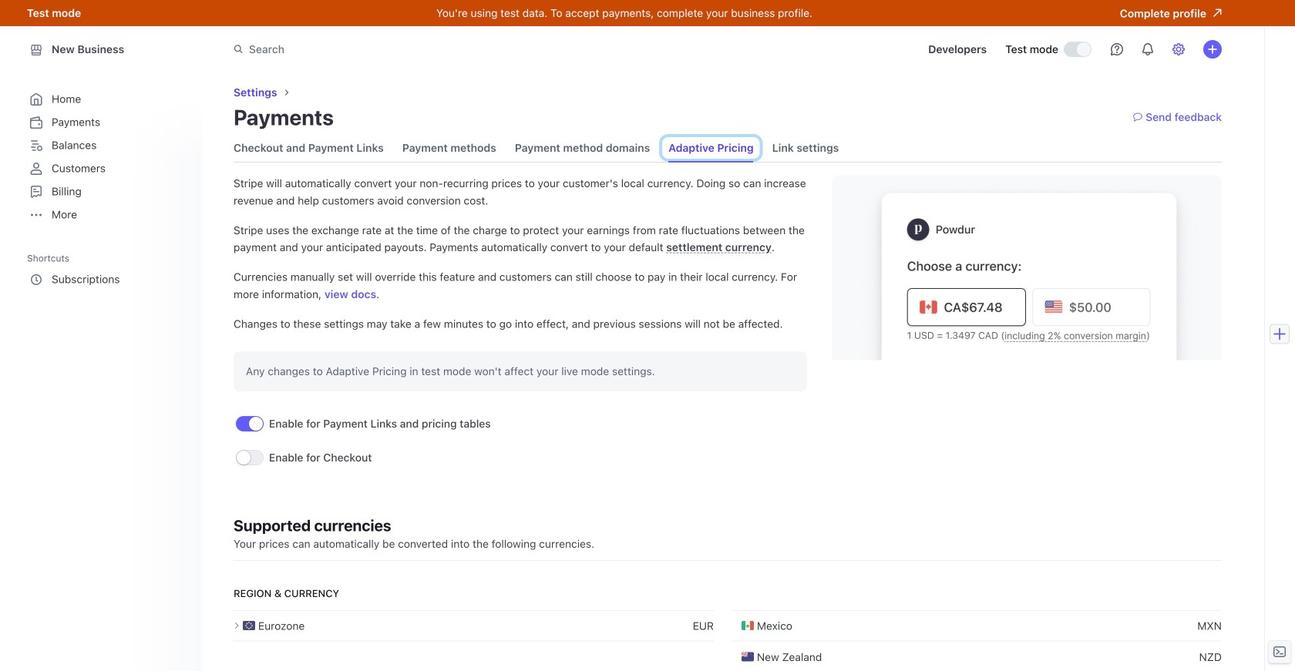 Task type: describe. For each thing, give the bounding box(es) containing it.
shortcuts element
[[27, 248, 191, 292]]

mx image
[[742, 620, 754, 633]]

settings image
[[1173, 43, 1186, 56]]



Task type: vqa. For each thing, say whether or not it's contained in the screenshot.
shortcuts element
yes



Task type: locate. For each thing, give the bounding box(es) containing it.
core navigation links element
[[27, 88, 187, 227]]

tab list
[[234, 134, 840, 162]]

a customer in canada views a price localized from usd to cad image
[[832, 175, 1223, 361]]

eu image
[[243, 620, 255, 633]]

help image
[[1112, 43, 1124, 56]]

None search field
[[224, 35, 660, 63]]

nz image
[[742, 651, 754, 664]]

Search text field
[[224, 35, 660, 63]]

manage shortcuts image
[[175, 254, 184, 263]]

Test mode checkbox
[[1065, 42, 1091, 56]]

notifications image
[[1142, 43, 1155, 56]]



